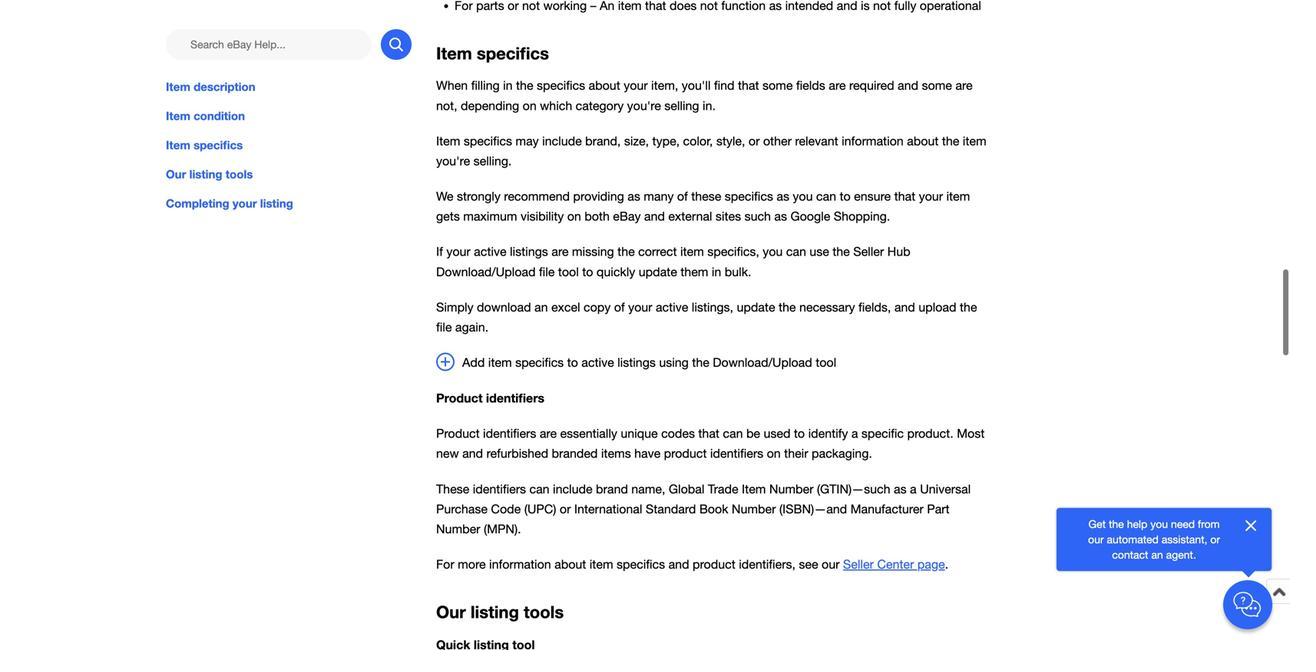 Task type: vqa. For each thing, say whether or not it's contained in the screenshot.
vehicle to the right
no



Task type: describe. For each thing, give the bounding box(es) containing it.
or inside these identifiers can include brand name, global trade item number (gtin)—such as a universal purchase code (upc) or international standard book number (isbn)—and manufacturer part number (mpn).
[[560, 502, 571, 516]]

universal
[[920, 482, 971, 496]]

the inside when filling in the specifics about your item, you'll find that some fields are required and some are not, depending on which category you're selling in.
[[516, 78, 533, 93]]

an inside simply download an excel copy of your active listings, update the necessary fields, and upload the file again.
[[534, 300, 548, 314]]

recommend
[[504, 189, 570, 204]]

item condition
[[166, 109, 245, 123]]

contact
[[1112, 549, 1148, 561]]

external
[[668, 209, 712, 224]]

filling
[[471, 78, 500, 93]]

0 vertical spatial number
[[769, 482, 814, 496]]

in.
[[703, 99, 716, 113]]

manufacturer
[[851, 502, 924, 516]]

when filling in the specifics about your item, you'll find that some fields are required and some are not, depending on which category you're selling in.
[[436, 78, 973, 113]]

purchase
[[436, 502, 488, 516]]

a for identify
[[852, 427, 858, 441]]

(mpn).
[[484, 522, 521, 536]]

maximum
[[463, 209, 517, 224]]

listings,
[[692, 300, 733, 314]]

help
[[1127, 518, 1148, 531]]

and inside simply download an excel copy of your active listings, update the necessary fields, and upload the file again.
[[894, 300, 915, 314]]

on for both
[[567, 209, 581, 224]]

0 horizontal spatial information
[[489, 558, 551, 572]]

used
[[764, 427, 791, 441]]

these
[[691, 189, 721, 204]]

that inside "we strongly recommend providing as many of these specifics as you can to ensure that your item gets maximum visibility on both ebay and external sites such as google shopping."
[[894, 189, 915, 204]]

product for product identifiers
[[436, 391, 483, 406]]

both
[[585, 209, 610, 224]]

Search eBay Help... text field
[[166, 29, 372, 60]]

see
[[799, 558, 818, 572]]

item inside item condition link
[[166, 109, 190, 123]]

(upc)
[[524, 502, 556, 516]]

1 vertical spatial number
[[732, 502, 776, 516]]

bulk.
[[725, 265, 751, 279]]

1 vertical spatial our
[[436, 602, 466, 623]]

correct
[[638, 245, 677, 259]]

you'll
[[682, 78, 711, 93]]

update inside simply download an excel copy of your active listings, update the necessary fields, and upload the file again.
[[737, 300, 775, 314]]

as down the other
[[777, 189, 789, 204]]

sites
[[716, 209, 741, 224]]

active inside dropdown button
[[582, 356, 614, 370]]

for more information about item specifics and product identifiers, see our seller center page .
[[436, 558, 948, 572]]

the inside get the help you need from our automated assistant, or contact an agent.
[[1109, 518, 1124, 531]]

are inside if your active listings are missing the correct item specifics, you can use the seller hub download/upload file tool to quickly update them in bulk.
[[552, 245, 569, 259]]

product.
[[907, 427, 953, 441]]

get
[[1089, 518, 1106, 531]]

item condition link
[[166, 108, 412, 124]]

you for specifics,
[[763, 245, 783, 259]]

on inside "most new and refurbished branded items have product identifiers on their packaging."
[[767, 447, 781, 461]]

international
[[574, 502, 642, 516]]

product for product identifiers are essentially unique codes that can be used to identify a specific product.
[[436, 427, 480, 441]]

trade
[[708, 482, 738, 496]]

can left "be"
[[723, 427, 743, 441]]

specifics up filling
[[477, 43, 549, 63]]

your inside simply download an excel copy of your active listings, update the necessary fields, and upload the file again.
[[628, 300, 652, 314]]

identifiers for product identifiers are essentially unique codes that can be used to identify a specific product.
[[483, 427, 536, 441]]

specifics inside "we strongly recommend providing as many of these specifics as you can to ensure that your item gets maximum visibility on both ebay and external sites such as google shopping."
[[725, 189, 773, 204]]

item inside if your active listings are missing the correct item specifics, you can use the seller hub download/upload file tool to quickly update them in bulk.
[[680, 245, 704, 259]]

from
[[1198, 518, 1220, 531]]

completing
[[166, 197, 229, 211]]

(isbn)—and
[[779, 502, 847, 516]]

many
[[644, 189, 674, 204]]

download
[[477, 300, 531, 314]]

necessary
[[799, 300, 855, 314]]

add item specifics to active listings using the download/upload tool button
[[436, 353, 991, 388]]

in inside if your active listings are missing the correct item specifics, you can use the seller hub download/upload file tool to quickly update them in bulk.
[[712, 265, 721, 279]]

using
[[659, 356, 689, 370]]

download/upload inside if your active listings are missing the correct item specifics, you can use the seller hub download/upload file tool to quickly update them in bulk.
[[436, 265, 536, 279]]

part
[[927, 502, 950, 516]]

identifiers for these identifiers can include brand name, global trade item number (gtin)—such as a universal purchase code (upc) or international standard book number (isbn)—and manufacturer part number (mpn).
[[473, 482, 526, 496]]

specifics down standard
[[617, 558, 665, 572]]

add item specifics to active listings using the download/upload tool
[[462, 356, 836, 370]]

your inside if your active listings are missing the correct item specifics, you can use the seller hub download/upload file tool to quickly update them in bulk.
[[446, 245, 471, 259]]

ensure
[[854, 189, 891, 204]]

we strongly recommend providing as many of these specifics as you can to ensure that your item gets maximum visibility on both ebay and external sites such as google shopping.
[[436, 189, 970, 224]]

most
[[957, 427, 985, 441]]

active inside simply download an excel copy of your active listings, update the necessary fields, and upload the file again.
[[656, 300, 688, 314]]

item inside dropdown button
[[488, 356, 512, 370]]

2 vertical spatial number
[[436, 522, 480, 536]]

google
[[791, 209, 830, 224]]

to inside if your active listings are missing the correct item specifics, you can use the seller hub download/upload file tool to quickly update them in bulk.
[[582, 265, 593, 279]]

seller center page link
[[843, 558, 945, 572]]

agent.
[[1166, 549, 1196, 561]]

simply
[[436, 300, 474, 314]]

seller inside if your active listings are missing the correct item specifics, you can use the seller hub download/upload file tool to quickly update them in bulk.
[[853, 245, 884, 259]]

most new and refurbished branded items have product identifiers on their packaging.
[[436, 427, 985, 461]]

0 horizontal spatial listing
[[189, 168, 222, 181]]

we
[[436, 189, 453, 204]]

item description link
[[166, 78, 412, 95]]

more
[[458, 558, 486, 572]]

color,
[[683, 134, 713, 148]]

global
[[669, 482, 705, 496]]

use
[[810, 245, 829, 259]]

these identifiers can include brand name, global trade item number (gtin)—such as a universal purchase code (upc) or international standard book number (isbn)—and manufacturer part number (mpn).
[[436, 482, 971, 536]]

if
[[436, 245, 443, 259]]

get the help you need from our automated assistant, or contact an agent.
[[1088, 518, 1220, 561]]

brand,
[[585, 134, 621, 148]]

1 horizontal spatial our listing tools
[[436, 602, 564, 623]]

the inside item specifics may include brand, size, type, color, style, or other relevant information about the item you're selling.
[[942, 134, 959, 148]]

information inside item specifics may include brand, size, type, color, style, or other relevant information about the item you're selling.
[[842, 134, 904, 148]]

1 vertical spatial tools
[[524, 602, 564, 623]]

add
[[462, 356, 485, 370]]

your inside "we strongly recommend providing as many of these specifics as you can to ensure that your item gets maximum visibility on both ebay and external sites such as google shopping."
[[919, 189, 943, 204]]

can inside these identifiers can include brand name, global trade item number (gtin)—such as a universal purchase code (upc) or international standard book number (isbn)—and manufacturer part number (mpn).
[[529, 482, 550, 496]]

ebay
[[613, 209, 641, 224]]

our listing tools link
[[166, 166, 412, 183]]

get the help you need from our automated assistant, or contact an agent. tooltip
[[1081, 517, 1227, 563]]

your inside when filling in the specifics about your item, you'll find that some fields are required and some are not, depending on which category you're selling in.
[[624, 78, 648, 93]]

identify
[[808, 427, 848, 441]]

center
[[877, 558, 914, 572]]

0 horizontal spatial tools
[[226, 168, 253, 181]]

required
[[849, 78, 894, 93]]

size,
[[624, 134, 649, 148]]

and inside when filling in the specifics about your item, you'll find that some fields are required and some are not, depending on which category you're selling in.
[[898, 78, 918, 93]]

to inside add item specifics to active listings using the download/upload tool dropdown button
[[567, 356, 578, 370]]

identifiers,
[[739, 558, 796, 572]]

selling
[[664, 99, 699, 113]]

or for our
[[1210, 533, 1220, 546]]



Task type: locate. For each thing, give the bounding box(es) containing it.
tool inside if your active listings are missing the correct item specifics, you can use the seller hub download/upload file tool to quickly update them in bulk.
[[558, 265, 579, 279]]

you for as
[[793, 189, 813, 204]]

have
[[634, 447, 661, 461]]

update down "bulk."
[[737, 300, 775, 314]]

excel
[[551, 300, 580, 314]]

you up google in the right top of the page
[[793, 189, 813, 204]]

identifiers for product identifiers
[[486, 391, 544, 406]]

seller left hub
[[853, 245, 884, 259]]

in left "bulk."
[[712, 265, 721, 279]]

2 vertical spatial listing
[[471, 602, 519, 623]]

your right completing at the top
[[233, 197, 257, 211]]

and down standard
[[669, 558, 689, 572]]

specifics up product identifiers in the bottom of the page
[[515, 356, 564, 370]]

0 vertical spatial item specifics
[[436, 43, 549, 63]]

(gtin)—such
[[817, 482, 890, 496]]

of up the external
[[677, 189, 688, 204]]

0 vertical spatial tool
[[558, 265, 579, 279]]

tool down necessary
[[816, 356, 836, 370]]

0 horizontal spatial active
[[474, 245, 506, 259]]

0 vertical spatial on
[[523, 99, 537, 113]]

1 horizontal spatial some
[[922, 78, 952, 93]]

2 horizontal spatial or
[[1210, 533, 1220, 546]]

visibility
[[521, 209, 564, 224]]

tool down the missing
[[558, 265, 579, 279]]

on down used
[[767, 447, 781, 461]]

item,
[[651, 78, 678, 93]]

listing
[[189, 168, 222, 181], [260, 197, 293, 211], [471, 602, 519, 623]]

a for as
[[910, 482, 917, 496]]

on inside "we strongly recommend providing as many of these specifics as you can to ensure that your item gets maximum visibility on both ebay and external sites such as google shopping."
[[567, 209, 581, 224]]

shopping.
[[834, 209, 890, 224]]

item down the 'item condition'
[[166, 138, 190, 152]]

item specifics up filling
[[436, 43, 549, 63]]

file down simply
[[436, 320, 452, 334]]

1 horizontal spatial tools
[[524, 602, 564, 623]]

of inside simply download an excel copy of your active listings, update the necessary fields, and upload the file again.
[[614, 300, 625, 314]]

style,
[[716, 134, 745, 148]]

to inside "we strongly recommend providing as many of these specifics as you can to ensure that your item gets maximum visibility on both ebay and external sites such as google shopping."
[[840, 189, 851, 204]]

or right (upc) on the bottom
[[560, 502, 571, 516]]

your down quickly
[[628, 300, 652, 314]]

category
[[576, 99, 624, 113]]

can up (upc) on the bottom
[[529, 482, 550, 496]]

0 vertical spatial download/upload
[[436, 265, 536, 279]]

specifics up such
[[725, 189, 773, 204]]

1 vertical spatial include
[[553, 482, 593, 496]]

0 horizontal spatial on
[[523, 99, 537, 113]]

.
[[945, 558, 948, 572]]

specifics up "which"
[[537, 78, 585, 93]]

file
[[539, 265, 555, 279], [436, 320, 452, 334]]

our down 'get'
[[1088, 533, 1104, 546]]

product inside "most new and refurbished branded items have product identifiers on their packaging."
[[664, 447, 707, 461]]

1 horizontal spatial our
[[436, 602, 466, 623]]

you're up we
[[436, 154, 470, 168]]

include for brand
[[553, 482, 593, 496]]

our up completing at the top
[[166, 168, 186, 181]]

product down the 'add'
[[436, 391, 483, 406]]

our listing tools
[[166, 168, 253, 181], [436, 602, 564, 623]]

0 horizontal spatial you
[[763, 245, 783, 259]]

1 horizontal spatial a
[[910, 482, 917, 496]]

that right codes
[[698, 427, 720, 441]]

listing down our listing tools link
[[260, 197, 293, 211]]

item
[[963, 134, 986, 148], [946, 189, 970, 204], [680, 245, 704, 259], [488, 356, 512, 370], [590, 558, 613, 572]]

item description
[[166, 80, 255, 94]]

specifics inside the item specifics link
[[194, 138, 243, 152]]

0 vertical spatial a
[[852, 427, 858, 441]]

0 horizontal spatial that
[[698, 427, 720, 441]]

specific
[[862, 427, 904, 441]]

file inside simply download an excel copy of your active listings, update the necessary fields, and upload the file again.
[[436, 320, 452, 334]]

file up excel at the top left of the page
[[539, 265, 555, 279]]

your left item,
[[624, 78, 648, 93]]

1 vertical spatial or
[[560, 502, 571, 516]]

item down not,
[[436, 134, 460, 148]]

can
[[816, 189, 836, 204], [786, 245, 806, 259], [723, 427, 743, 441], [529, 482, 550, 496]]

specifics down the condition in the left of the page
[[194, 138, 243, 152]]

our inside our listing tools link
[[166, 168, 186, 181]]

1 horizontal spatial listings
[[617, 356, 656, 370]]

quickly
[[597, 265, 635, 279]]

our down for
[[436, 602, 466, 623]]

their
[[784, 447, 808, 461]]

product for identifiers,
[[693, 558, 735, 572]]

to down excel at the top left of the page
[[567, 356, 578, 370]]

new
[[436, 447, 459, 461]]

1 vertical spatial a
[[910, 482, 917, 496]]

these
[[436, 482, 469, 496]]

on
[[523, 99, 537, 113], [567, 209, 581, 224], [767, 447, 781, 461]]

1 horizontal spatial of
[[677, 189, 688, 204]]

number
[[769, 482, 814, 496], [732, 502, 776, 516], [436, 522, 480, 536]]

that right find
[[738, 78, 759, 93]]

listing up completing at the top
[[189, 168, 222, 181]]

a up packaging.
[[852, 427, 858, 441]]

file inside if your active listings are missing the correct item specifics, you can use the seller hub download/upload file tool to quickly update them in bulk.
[[539, 265, 555, 279]]

and down the many
[[644, 209, 665, 224]]

item inside these identifiers can include brand name, global trade item number (gtin)—such as a universal purchase code (upc) or international standard book number (isbn)—and manufacturer part number (mpn).
[[742, 482, 766, 496]]

1 vertical spatial our listing tools
[[436, 602, 564, 623]]

selling.
[[474, 154, 512, 168]]

0 vertical spatial information
[[842, 134, 904, 148]]

name,
[[631, 482, 665, 496]]

about inside when filling in the specifics about your item, you'll find that some fields are required and some are not, depending on which category you're selling in.
[[589, 78, 620, 93]]

number down trade
[[732, 502, 776, 516]]

1 horizontal spatial on
[[567, 209, 581, 224]]

0 horizontal spatial file
[[436, 320, 452, 334]]

essentially
[[560, 427, 617, 441]]

as inside these identifiers can include brand name, global trade item number (gtin)—such as a universal purchase code (upc) or international standard book number (isbn)—and manufacturer part number (mpn).
[[894, 482, 907, 496]]

about inside item specifics may include brand, size, type, color, style, or other relevant information about the item you're selling.
[[907, 134, 939, 148]]

our listing tools down more
[[436, 602, 564, 623]]

some
[[763, 78, 793, 93], [922, 78, 952, 93]]

2 some from the left
[[922, 78, 952, 93]]

items
[[601, 447, 631, 461]]

for
[[436, 558, 454, 572]]

item up when on the left top of the page
[[436, 43, 472, 63]]

of
[[677, 189, 688, 204], [614, 300, 625, 314]]

1 horizontal spatial information
[[842, 134, 904, 148]]

active left listings,
[[656, 300, 688, 314]]

them
[[681, 265, 708, 279]]

1 horizontal spatial our
[[1088, 533, 1104, 546]]

0 horizontal spatial item specifics
[[166, 138, 243, 152]]

1 horizontal spatial an
[[1151, 549, 1163, 561]]

a left universal in the bottom right of the page
[[910, 482, 917, 496]]

and inside "we strongly recommend providing as many of these specifics as you can to ensure that your item gets maximum visibility on both ebay and external sites such as google shopping."
[[644, 209, 665, 224]]

1 vertical spatial that
[[894, 189, 915, 204]]

0 horizontal spatial a
[[852, 427, 858, 441]]

2 horizontal spatial that
[[894, 189, 915, 204]]

1 vertical spatial download/upload
[[713, 356, 812, 370]]

product left identifiers,
[[693, 558, 735, 572]]

update inside if your active listings are missing the correct item specifics, you can use the seller hub download/upload file tool to quickly update them in bulk.
[[639, 265, 677, 279]]

again.
[[455, 320, 489, 334]]

0 vertical spatial file
[[539, 265, 555, 279]]

depending
[[461, 99, 519, 113]]

1 horizontal spatial or
[[749, 134, 760, 148]]

can left use
[[786, 245, 806, 259]]

product down codes
[[664, 447, 707, 461]]

to down the missing
[[582, 265, 593, 279]]

on inside when filling in the specifics about your item, you'll find that some fields are required and some are not, depending on which category you're selling in.
[[523, 99, 537, 113]]

seller left the center
[[843, 558, 874, 572]]

0 horizontal spatial tool
[[558, 265, 579, 279]]

item inside "item description" link
[[166, 80, 190, 94]]

description
[[194, 80, 255, 94]]

or for type,
[[749, 134, 760, 148]]

as
[[628, 189, 640, 204], [777, 189, 789, 204], [774, 209, 787, 224], [894, 482, 907, 496]]

1 vertical spatial you
[[763, 245, 783, 259]]

download/upload up download
[[436, 265, 536, 279]]

need
[[1171, 518, 1195, 531]]

on for which
[[523, 99, 537, 113]]

download/upload inside dropdown button
[[713, 356, 812, 370]]

1 vertical spatial seller
[[843, 558, 874, 572]]

active down copy
[[582, 356, 614, 370]]

0 vertical spatial listing
[[189, 168, 222, 181]]

item inside item specifics may include brand, size, type, color, style, or other relevant information about the item you're selling.
[[436, 134, 460, 148]]

on left both
[[567, 209, 581, 224]]

you're inside when filling in the specifics about your item, you'll find that some fields are required and some are not, depending on which category you're selling in.
[[627, 99, 661, 113]]

0 horizontal spatial download/upload
[[436, 265, 536, 279]]

a inside these identifiers can include brand name, global trade item number (gtin)—such as a universal purchase code (upc) or international standard book number (isbn)—and manufacturer part number (mpn).
[[910, 482, 917, 496]]

an left agent.
[[1151, 549, 1163, 561]]

to
[[840, 189, 851, 204], [582, 265, 593, 279], [567, 356, 578, 370], [794, 427, 805, 441]]

0 vertical spatial active
[[474, 245, 506, 259]]

you're down item,
[[627, 99, 661, 113]]

as up ebay
[[628, 189, 640, 204]]

that inside when filling in the specifics about your item, you'll find that some fields are required and some are not, depending on which category you're selling in.
[[738, 78, 759, 93]]

1 some from the left
[[763, 78, 793, 93]]

0 vertical spatial product
[[436, 391, 483, 406]]

2 vertical spatial active
[[582, 356, 614, 370]]

in inside when filling in the specifics about your item, you'll find that some fields are required and some are not, depending on which category you're selling in.
[[503, 78, 513, 93]]

0 vertical spatial of
[[677, 189, 688, 204]]

0 vertical spatial about
[[589, 78, 620, 93]]

1 horizontal spatial listing
[[260, 197, 293, 211]]

1 vertical spatial of
[[614, 300, 625, 314]]

1 horizontal spatial in
[[712, 265, 721, 279]]

some right required
[[922, 78, 952, 93]]

and right required
[[898, 78, 918, 93]]

strongly
[[457, 189, 501, 204]]

1 horizontal spatial that
[[738, 78, 759, 93]]

1 vertical spatial an
[[1151, 549, 1163, 561]]

item left the condition in the left of the page
[[166, 109, 190, 123]]

page
[[918, 558, 945, 572]]

or left the other
[[749, 134, 760, 148]]

as up manufacturer
[[894, 482, 907, 496]]

0 horizontal spatial about
[[555, 558, 586, 572]]

0 vertical spatial or
[[749, 134, 760, 148]]

active
[[474, 245, 506, 259], [656, 300, 688, 314], [582, 356, 614, 370]]

relevant
[[795, 134, 838, 148]]

listing down more
[[471, 602, 519, 623]]

you inside if your active listings are missing the correct item specifics, you can use the seller hub download/upload file tool to quickly update them in bulk.
[[763, 245, 783, 259]]

specifics
[[477, 43, 549, 63], [537, 78, 585, 93], [464, 134, 512, 148], [194, 138, 243, 152], [725, 189, 773, 204], [515, 356, 564, 370], [617, 558, 665, 572]]

or inside get the help you need from our automated assistant, or contact an agent.
[[1210, 533, 1220, 546]]

0 vertical spatial our
[[166, 168, 186, 181]]

or down from
[[1210, 533, 1220, 546]]

to up shopping.
[[840, 189, 851, 204]]

2 vertical spatial on
[[767, 447, 781, 461]]

of right copy
[[614, 300, 625, 314]]

code
[[491, 502, 521, 516]]

of inside "we strongly recommend providing as many of these specifics as you can to ensure that your item gets maximum visibility on both ebay and external sites such as google shopping."
[[677, 189, 688, 204]]

you inside "we strongly recommend providing as many of these specifics as you can to ensure that your item gets maximum visibility on both ebay and external sites such as google shopping."
[[793, 189, 813, 204]]

0 vertical spatial listings
[[510, 245, 548, 259]]

product up new at the left of the page
[[436, 427, 480, 441]]

item up the 'item condition'
[[166, 80, 190, 94]]

which
[[540, 99, 572, 113]]

be
[[746, 427, 760, 441]]

active inside if your active listings are missing the correct item specifics, you can use the seller hub download/upload file tool to quickly update them in bulk.
[[474, 245, 506, 259]]

an left excel at the top left of the page
[[534, 300, 548, 314]]

simply download an excel copy of your active listings, update the necessary fields, and upload the file again.
[[436, 300, 977, 334]]

your
[[624, 78, 648, 93], [919, 189, 943, 204], [233, 197, 257, 211], [446, 245, 471, 259], [628, 300, 652, 314]]

product identifiers
[[436, 391, 544, 406]]

and right fields,
[[894, 300, 915, 314]]

book
[[699, 502, 728, 516]]

1 vertical spatial our
[[822, 558, 840, 572]]

0 horizontal spatial our
[[166, 168, 186, 181]]

in
[[503, 78, 513, 93], [712, 265, 721, 279]]

may
[[516, 134, 539, 148]]

and right new at the left of the page
[[462, 447, 483, 461]]

1 vertical spatial update
[[737, 300, 775, 314]]

include down branded
[[553, 482, 593, 496]]

include inside item specifics may include brand, size, type, color, style, or other relevant information about the item you're selling.
[[542, 134, 582, 148]]

1 vertical spatial product
[[693, 558, 735, 572]]

other
[[763, 134, 792, 148]]

0 horizontal spatial update
[[639, 265, 677, 279]]

number down purchase
[[436, 522, 480, 536]]

1 vertical spatial item specifics
[[166, 138, 243, 152]]

1 horizontal spatial update
[[737, 300, 775, 314]]

identifiers inside "most new and refurbished branded items have product identifiers on their packaging."
[[710, 447, 763, 461]]

automated
[[1107, 533, 1159, 546]]

listings down visibility
[[510, 245, 548, 259]]

item right trade
[[742, 482, 766, 496]]

listings inside if your active listings are missing the correct item specifics, you can use the seller hub download/upload file tool to quickly update them in bulk.
[[510, 245, 548, 259]]

listings inside dropdown button
[[617, 356, 656, 370]]

1 horizontal spatial item specifics
[[436, 43, 549, 63]]

0 vertical spatial that
[[738, 78, 759, 93]]

completing your listing link
[[166, 195, 412, 212]]

packaging.
[[812, 447, 872, 461]]

include right may
[[542, 134, 582, 148]]

the inside dropdown button
[[692, 356, 709, 370]]

to up their at the right bottom
[[794, 427, 805, 441]]

condition
[[194, 109, 245, 123]]

0 vertical spatial tools
[[226, 168, 253, 181]]

you're
[[627, 99, 661, 113], [436, 154, 470, 168]]

item specifics
[[436, 43, 549, 63], [166, 138, 243, 152]]

seller
[[853, 245, 884, 259], [843, 558, 874, 572]]

tool inside dropdown button
[[816, 356, 836, 370]]

identifiers inside these identifiers can include brand name, global trade item number (gtin)—such as a universal purchase code (upc) or international standard book number (isbn)—and manufacturer part number (mpn).
[[473, 482, 526, 496]]

item inside item specifics may include brand, size, type, color, style, or other relevant information about the item you're selling.
[[963, 134, 986, 148]]

0 horizontal spatial some
[[763, 78, 793, 93]]

fields,
[[859, 300, 891, 314]]

hub
[[887, 245, 910, 259]]

can inside "we strongly recommend providing as many of these specifics as you can to ensure that your item gets maximum visibility on both ebay and external sites such as google shopping."
[[816, 189, 836, 204]]

refurbished
[[486, 447, 548, 461]]

0 vertical spatial seller
[[853, 245, 884, 259]]

item specifics link
[[166, 137, 412, 154]]

you right help
[[1151, 518, 1168, 531]]

0 horizontal spatial our listing tools
[[166, 168, 253, 181]]

include inside these identifiers can include brand name, global trade item number (gtin)—such as a universal purchase code (upc) or international standard book number (isbn)—and manufacturer part number (mpn).
[[553, 482, 593, 496]]

item inside the item specifics link
[[166, 138, 190, 152]]

such
[[745, 209, 771, 224]]

your right ensure
[[919, 189, 943, 204]]

and inside "most new and refurbished branded items have product identifiers on their packaging."
[[462, 447, 483, 461]]

1 vertical spatial listings
[[617, 356, 656, 370]]

in right filling
[[503, 78, 513, 93]]

2 vertical spatial or
[[1210, 533, 1220, 546]]

your right if
[[446, 245, 471, 259]]

listings left using
[[617, 356, 656, 370]]

0 vertical spatial include
[[542, 134, 582, 148]]

item specifics down the 'item condition'
[[166, 138, 243, 152]]

1 vertical spatial file
[[436, 320, 452, 334]]

upload
[[919, 300, 956, 314]]

1 horizontal spatial about
[[589, 78, 620, 93]]

0 vertical spatial our
[[1088, 533, 1104, 546]]

active down maximum at the top left of the page
[[474, 245, 506, 259]]

you inside get the help you need from our automated assistant, or contact an agent.
[[1151, 518, 1168, 531]]

an
[[534, 300, 548, 314], [1151, 549, 1163, 561]]

our inside get the help you need from our automated assistant, or contact an agent.
[[1088, 533, 1104, 546]]

that right ensure
[[894, 189, 915, 204]]

download/upload up "be"
[[713, 356, 812, 370]]

product for identifiers
[[664, 447, 707, 461]]

1 horizontal spatial you
[[793, 189, 813, 204]]

or inside item specifics may include brand, size, type, color, style, or other relevant information about the item you're selling.
[[749, 134, 760, 148]]

1 vertical spatial active
[[656, 300, 688, 314]]

listings
[[510, 245, 548, 259], [617, 356, 656, 370]]

providing
[[573, 189, 624, 204]]

0 vertical spatial update
[[639, 265, 677, 279]]

2 product from the top
[[436, 427, 480, 441]]

item
[[436, 43, 472, 63], [166, 80, 190, 94], [166, 109, 190, 123], [436, 134, 460, 148], [166, 138, 190, 152], [742, 482, 766, 496]]

2 horizontal spatial on
[[767, 447, 781, 461]]

tool
[[558, 265, 579, 279], [816, 356, 836, 370]]

0 vertical spatial you're
[[627, 99, 661, 113]]

1 product from the top
[[436, 391, 483, 406]]

branded
[[552, 447, 598, 461]]

2 horizontal spatial listing
[[471, 602, 519, 623]]

our right see
[[822, 558, 840, 572]]

item inside "we strongly recommend providing as many of these specifics as you can to ensure that your item gets maximum visibility on both ebay and external sites such as google shopping."
[[946, 189, 970, 204]]

item specifics may include brand, size, type, color, style, or other relevant information about the item you're selling.
[[436, 134, 986, 168]]

number up (isbn)—and
[[769, 482, 814, 496]]

you're inside item specifics may include brand, size, type, color, style, or other relevant information about the item you're selling.
[[436, 154, 470, 168]]

0 vertical spatial our listing tools
[[166, 168, 253, 181]]

can inside if your active listings are missing the correct item specifics, you can use the seller hub download/upload file tool to quickly update them in bulk.
[[786, 245, 806, 259]]

include for brand,
[[542, 134, 582, 148]]

an inside get the help you need from our automated assistant, or contact an agent.
[[1151, 549, 1163, 561]]

1 horizontal spatial you're
[[627, 99, 661, 113]]

some left fields
[[763, 78, 793, 93]]

can up google in the right top of the page
[[816, 189, 836, 204]]

0 horizontal spatial an
[[534, 300, 548, 314]]

0 horizontal spatial or
[[560, 502, 571, 516]]

1 horizontal spatial active
[[582, 356, 614, 370]]

specifics inside item specifics may include brand, size, type, color, style, or other relevant information about the item you're selling.
[[464, 134, 512, 148]]

standard
[[646, 502, 696, 516]]

information up ensure
[[842, 134, 904, 148]]

identifiers
[[486, 391, 544, 406], [483, 427, 536, 441], [710, 447, 763, 461], [473, 482, 526, 496]]

0 horizontal spatial our
[[822, 558, 840, 572]]

specifics inside add item specifics to active listings using the download/upload tool dropdown button
[[515, 356, 564, 370]]

information down (mpn).
[[489, 558, 551, 572]]

on left "which"
[[523, 99, 537, 113]]

0 horizontal spatial of
[[614, 300, 625, 314]]

0 horizontal spatial you're
[[436, 154, 470, 168]]

1 horizontal spatial file
[[539, 265, 555, 279]]

as right such
[[774, 209, 787, 224]]

1 vertical spatial listing
[[260, 197, 293, 211]]

0 vertical spatial an
[[534, 300, 548, 314]]

1 horizontal spatial tool
[[816, 356, 836, 370]]

specifics inside when filling in the specifics about your item, you'll find that some fields are required and some are not, depending on which category you're selling in.
[[537, 78, 585, 93]]

tools
[[226, 168, 253, 181], [524, 602, 564, 623]]

specifics up the selling.
[[464, 134, 512, 148]]

you down such
[[763, 245, 783, 259]]

2 horizontal spatial about
[[907, 134, 939, 148]]

specifics,
[[707, 245, 759, 259]]

update down the correct
[[639, 265, 677, 279]]

codes
[[661, 427, 695, 441]]

our listing tools up completing at the top
[[166, 168, 253, 181]]



